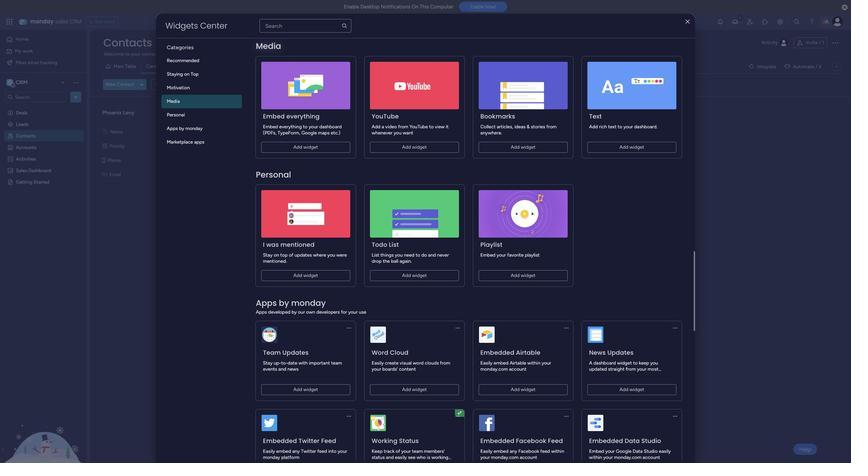 Task type: locate. For each thing, give the bounding box(es) containing it.
1 vertical spatial see
[[289, 51, 297, 57]]

monday inside apps by monday apps developed by our own developers for your use
[[291, 298, 326, 309]]

and down "track"
[[386, 455, 394, 461]]

widget for add widget button under "content"
[[412, 387, 427, 393]]

monday up own
[[291, 298, 326, 309]]

name right dapulse text column image
[[110, 129, 123, 135]]

1 horizontal spatial google
[[616, 449, 632, 455]]

monday up apps
[[185, 126, 203, 132]]

enable left now!
[[470, 4, 484, 10]]

2 feed from the left
[[540, 449, 550, 455]]

1 feed from the left
[[321, 437, 336, 446]]

2 +1 from the left
[[429, 158, 434, 163]]

0 horizontal spatial feed
[[321, 437, 336, 446]]

news
[[287, 367, 299, 372], [606, 373, 617, 379]]

up-
[[274, 361, 281, 366]]

enable now!
[[470, 4, 496, 10]]

add widget for add widget button underneath ideas
[[511, 144, 536, 150]]

see
[[408, 455, 416, 461]]

apps image
[[762, 18, 769, 25]]

/ left the 1 at right top
[[820, 40, 821, 46]]

2 updates from the left
[[608, 349, 634, 357]]

add down ideas
[[511, 144, 520, 150]]

v2 mobile phone image down v2 status outline icon
[[354, 158, 357, 163]]

who
[[417, 455, 426, 461]]

v2 mobile phone image
[[102, 158, 105, 163], [354, 158, 357, 163]]

easily inside word cloud easily create visual word clouds from your boards' content
[[372, 361, 384, 366]]

from inside news updates a dashboard widget to keep you updated straight from your most trusted news sources
[[626, 367, 636, 372]]

add down the "embedded airtable easily embed airtable within your monday.com account"
[[511, 387, 520, 393]]

widget for add widget button underneath the "embedded airtable easily embed airtable within your monday.com account"
[[521, 387, 536, 393]]

dashboard up updated
[[594, 361, 616, 366]]

playlist embed your favorite playlist
[[481, 241, 540, 258]]

you left were
[[327, 253, 335, 258]]

rich
[[599, 124, 607, 130]]

1 vertical spatial google
[[616, 449, 632, 455]]

add widget down ideas
[[511, 144, 536, 150]]

feed for embedded facebook feed
[[548, 437, 563, 446]]

1 stay from the top
[[263, 253, 273, 258]]

add for add widget button underneath ideas
[[511, 144, 520, 150]]

0 horizontal spatial by
[[179, 126, 184, 132]]

mentioned
[[281, 241, 315, 249]]

by for apps by monday apps developed by our own developers for your use
[[279, 298, 289, 309]]

emails settings image
[[777, 18, 784, 25]]

dapulse text column image
[[102, 129, 108, 135]]

embed for embedded twitter feed
[[276, 449, 291, 455]]

1 +1 from the left
[[303, 158, 308, 163]]

/ for 3
[[816, 64, 818, 70]]

add down the again.
[[402, 273, 411, 279]]

add widget button down favorite
[[479, 271, 568, 281]]

where inside the working status keep track of your team members' status and easily see who is working from where
[[383, 461, 396, 464]]

high up 854
[[306, 143, 316, 149]]

of right "track"
[[396, 449, 400, 455]]

easily
[[659, 449, 671, 455], [395, 455, 407, 461]]

0 vertical spatial easily
[[659, 449, 671, 455]]

0 horizontal spatial easily
[[395, 455, 407, 461]]

your inside the working status keep track of your team members' status and easily see who is working from where
[[401, 449, 411, 455]]

widget for add widget button underneath want
[[412, 144, 427, 150]]

again.
[[400, 259, 412, 264]]

lottie animation image
[[0, 395, 87, 464]]

add widget for add widget button under "content"
[[402, 387, 427, 393]]

widget for add widget button over 854
[[303, 144, 318, 150]]

1 horizontal spatial team
[[412, 449, 423, 455]]

to inside embed everything embed everything to your dashboard (pdfs, typeform, google maps etc.)
[[303, 124, 308, 130]]

+1 left 854
[[303, 158, 308, 163]]

0 horizontal spatial any
[[292, 449, 300, 455]]

dapulse close image
[[842, 4, 848, 11]]

1 horizontal spatial of
[[289, 253, 293, 258]]

updates inside news updates a dashboard widget to keep you updated straight from your most trusted news sources
[[608, 349, 634, 357]]

widget
[[174, 82, 189, 87], [303, 144, 318, 150], [412, 144, 427, 150], [521, 144, 536, 150], [630, 144, 645, 150], [303, 273, 318, 279], [412, 273, 427, 279], [521, 273, 536, 279], [617, 361, 632, 366], [303, 387, 318, 393], [412, 387, 427, 393], [521, 387, 536, 393], [630, 387, 645, 393]]

new
[[106, 82, 116, 87]]

1 horizontal spatial enable
[[470, 4, 484, 10]]

add widget down 'updates'
[[293, 273, 318, 279]]

within inside the "embedded airtable easily embed airtable within your monday.com account"
[[528, 361, 541, 366]]

v2 mobile phone image up v2 email column image
[[102, 158, 105, 163]]

0 vertical spatial on
[[184, 71, 190, 77]]

1 vertical spatial contacts
[[16, 133, 36, 139]]

cloud
[[390, 349, 409, 357]]

feed inside embedded facebook feed easily embed any facebook feed within your monday.com account
[[540, 449, 550, 455]]

1 horizontal spatial news
[[606, 373, 617, 379]]

1
[[823, 40, 824, 46]]

add widget down want
[[402, 144, 427, 150]]

add widget up 854
[[293, 144, 318, 150]]

widget left medium
[[412, 144, 427, 150]]

monday left the platform
[[263, 455, 280, 461]]

and inside the working status keep track of your team members' status and easily see who is working from where
[[386, 455, 394, 461]]

contacts up cards
[[142, 51, 160, 57]]

add down 'updates'
[[293, 273, 302, 279]]

menu image for embedded
[[564, 326, 569, 331]]

add widget button down the again.
[[370, 271, 459, 281]]

embedded airtable easily embed airtable within your monday.com account
[[481, 349, 551, 372]]

add for add widget button underneath the again.
[[402, 273, 411, 279]]

1 vertical spatial team
[[412, 449, 423, 455]]

dashboard.
[[634, 124, 658, 130]]

1 horizontal spatial personal
[[256, 169, 291, 180]]

0 horizontal spatial phone
[[108, 158, 121, 163]]

1 horizontal spatial priority
[[361, 143, 377, 149]]

easily
[[372, 361, 384, 366], [481, 361, 493, 366], [263, 449, 275, 455], [481, 449, 493, 455]]

any inside embedded facebook feed easily embed any facebook feed within your monday.com account
[[510, 449, 517, 455]]

1 vertical spatial apps
[[256, 298, 277, 309]]

apps up marketplace
[[167, 126, 178, 132]]

0 horizontal spatial crm
[[16, 79, 28, 86]]

1 vertical spatial where
[[383, 461, 396, 464]]

by up developed
[[279, 298, 289, 309]]

from right the clouds
[[440, 361, 450, 366]]

2 phone from the left
[[360, 158, 373, 163]]

1 updates from the left
[[283, 349, 309, 357]]

inbox image
[[732, 18, 739, 25]]

add for add widget button below favorite
[[511, 273, 520, 279]]

apps up developed
[[256, 298, 277, 309]]

news down straight
[[606, 373, 617, 379]]

1 horizontal spatial v2 mobile phone image
[[354, 158, 357, 163]]

events
[[263, 367, 277, 372]]

add
[[164, 82, 173, 87], [372, 124, 381, 130], [589, 124, 598, 130], [293, 144, 302, 150], [402, 144, 411, 150], [511, 144, 520, 150], [620, 144, 629, 150], [293, 273, 302, 279], [402, 273, 411, 279], [511, 273, 520, 279], [293, 387, 302, 393], [402, 387, 411, 393], [511, 387, 520, 393], [620, 387, 629, 393]]

notifications
[[381, 4, 411, 10]]

1 name from the left
[[110, 129, 123, 135]]

enable for enable now!
[[470, 4, 484, 10]]

crm right workspace icon
[[16, 79, 28, 86]]

on inside i was mentioned stay on top of updates where you were mentioned.
[[274, 253, 279, 258]]

you
[[188, 51, 196, 57], [394, 130, 402, 136], [327, 253, 335, 258], [395, 253, 403, 258], [650, 361, 658, 366]]

row group
[[93, 99, 849, 189]]

working
[[372, 437, 398, 446]]

1 horizontal spatial any
[[510, 449, 517, 455]]

you down video
[[394, 130, 402, 136]]

embed inside embedded facebook feed easily embed any facebook feed within your monday.com account
[[494, 449, 509, 455]]

add down want
[[402, 144, 411, 150]]

updates up date
[[283, 349, 309, 357]]

0 vertical spatial dashboard
[[319, 124, 342, 130]]

feed
[[321, 437, 336, 446], [548, 437, 563, 446]]

2 contacts from the left
[[267, 51, 286, 57]]

0 vertical spatial contacts
[[103, 35, 152, 50]]

easily inside the "embedded airtable easily embed airtable within your monday.com account"
[[481, 361, 493, 366]]

you left can
[[188, 51, 196, 57]]

monday inside option
[[185, 126, 203, 132]]

add down typeform,
[[293, 144, 302, 150]]

widget up straight
[[617, 361, 632, 366]]

is
[[427, 455, 430, 461]]

1 horizontal spatial phone
[[360, 158, 373, 163]]

1 horizontal spatial contacts
[[267, 51, 286, 57]]

1 horizontal spatial easily
[[659, 449, 671, 455]]

list up drop
[[372, 253, 379, 258]]

collapse board header image
[[834, 64, 839, 69]]

your
[[131, 51, 140, 57], [257, 51, 266, 57], [309, 124, 318, 130], [624, 124, 633, 130], [497, 253, 506, 258], [348, 310, 358, 315], [542, 361, 551, 366], [372, 367, 381, 372], [637, 367, 647, 372], [338, 449, 347, 455], [401, 449, 411, 455], [606, 449, 615, 455], [481, 455, 490, 461], [604, 455, 613, 461]]

invite members image
[[747, 18, 754, 25]]

menu image for word cloud
[[455, 326, 461, 331]]

0 vertical spatial news
[[287, 367, 299, 372]]

of inside the working status keep track of your team members' status and easily see who is working from where
[[396, 449, 400, 455]]

and right do on the bottom of the page
[[428, 253, 436, 258]]

stories
[[531, 124, 545, 130]]

on left top
[[184, 71, 190, 77]]

add for add widget button over 854
[[293, 144, 302, 150]]

widget for add widget button below sources
[[630, 387, 645, 393]]

0 vertical spatial apps
[[167, 126, 178, 132]]

see plans
[[95, 19, 115, 24]]

to inside news updates a dashboard widget to keep you updated straight from your most trusted news sources
[[633, 361, 638, 366]]

on
[[184, 71, 190, 77], [274, 253, 279, 258]]

list
[[389, 241, 399, 249], [372, 253, 379, 258]]

welcome to your contacts board! here you can store and manage all of your contacts see more
[[104, 51, 310, 57]]

easily inside embedded data studio embed your google data studio easily within your monday.com account
[[659, 449, 671, 455]]

0 vertical spatial see
[[95, 19, 103, 24]]

menu image
[[455, 326, 461, 331], [346, 414, 352, 419], [564, 414, 569, 419]]

updates up straight
[[608, 349, 634, 357]]

2 horizontal spatial menu image
[[564, 414, 569, 419]]

text
[[608, 124, 617, 130]]

your inside the "embedded airtable easily embed airtable within your monday.com account"
[[542, 361, 551, 366]]

0 horizontal spatial of
[[251, 51, 255, 57]]

where right 'updates'
[[313, 253, 326, 258]]

home
[[16, 36, 29, 42]]

you up 'most'
[[650, 361, 658, 366]]

widget down &
[[521, 144, 536, 150]]

0 vertical spatial stay
[[263, 253, 273, 258]]

widget down dashboard.
[[630, 144, 645, 150]]

motivation option
[[161, 81, 242, 95]]

add widget inside popup button
[[164, 82, 189, 87]]

autopilot image
[[785, 62, 790, 71]]

you up ball
[[395, 253, 403, 258]]

0 vertical spatial /
[[820, 40, 821, 46]]

0 vertical spatial by
[[179, 126, 184, 132]]

1 vertical spatial studio
[[644, 449, 658, 455]]

account inside embedded data studio embed your google data studio easily within your monday.com account
[[643, 455, 660, 461]]

+1 left 312
[[429, 158, 434, 163]]

add for add widget button under "content"
[[402, 387, 411, 393]]

most
[[648, 367, 659, 372]]

any for twitter
[[292, 449, 300, 455]]

0 horizontal spatial feed
[[317, 449, 327, 455]]

madison@email.com link
[[290, 173, 334, 178]]

add widget down staying
[[164, 82, 189, 87]]

phone up email
[[108, 158, 121, 163]]

and inside todo list list things you need to do and never drop the ball again.
[[428, 253, 436, 258]]

from down the status
[[372, 461, 382, 464]]

add widget down the "embedded airtable easily embed airtable within your monday.com account"
[[511, 387, 536, 393]]

/ left 3
[[816, 64, 818, 70]]

by inside apps by monday option
[[179, 126, 184, 132]]

2 stay from the top
[[263, 361, 273, 366]]

marketplace
[[167, 139, 193, 145]]

0 horizontal spatial priority
[[110, 143, 125, 149]]

marketplace apps option
[[161, 136, 242, 149]]

youtube up want
[[410, 124, 428, 130]]

team inside team updates stay up-to-date with important team events and news
[[331, 361, 342, 366]]

add to favorites image
[[168, 39, 175, 46]]

0 horizontal spatial personal
[[167, 112, 185, 118]]

1 horizontal spatial where
[[383, 461, 396, 464]]

widget inside popup button
[[174, 82, 189, 87]]

0 vertical spatial within
[[528, 361, 541, 366]]

apps inside option
[[167, 126, 178, 132]]

by up marketplace
[[179, 126, 184, 132]]

dashboard up etc.)
[[319, 124, 342, 130]]

0 vertical spatial facebook
[[516, 437, 547, 446]]

1 horizontal spatial by
[[279, 298, 289, 309]]

staying on top option
[[161, 68, 242, 81]]

clouds
[[425, 361, 439, 366]]

and inside team updates stay up-to-date with important team events and news
[[278, 367, 286, 372]]

from up sources
[[626, 367, 636, 372]]

bookmarks
[[481, 112, 515, 121]]

3
[[819, 64, 821, 70]]

dashboard inside news updates a dashboard widget to keep you updated straight from your most trusted news sources
[[594, 361, 616, 366]]

easily inside embedded facebook feed easily embed any facebook feed within your monday.com account
[[481, 449, 493, 455]]

1 feed from the left
[[317, 449, 327, 455]]

embed inside embedded twitter feed easily embed any twitter feed into your monday platform
[[276, 449, 291, 455]]

dapulse x slim image
[[686, 19, 690, 24]]

straight
[[608, 367, 625, 372]]

2 vertical spatial within
[[589, 455, 602, 461]]

high left apps
[[180, 143, 190, 149]]

add widget button up 854
[[261, 142, 350, 153]]

2 vertical spatial of
[[396, 449, 400, 455]]

menu image
[[346, 326, 352, 331], [564, 326, 569, 331], [673, 326, 678, 331], [455, 414, 461, 419], [673, 414, 678, 419]]

add widget button down ideas
[[479, 142, 568, 153]]

1 vertical spatial personal
[[256, 169, 291, 180]]

computer
[[430, 4, 454, 10]]

stay up the events
[[263, 361, 273, 366]]

developers
[[317, 310, 340, 315]]

add down date
[[293, 387, 302, 393]]

enable for enable desktop notifications on this computer
[[344, 4, 359, 10]]

1 vertical spatial easily
[[395, 455, 407, 461]]

personal option
[[161, 108, 242, 122]]

widget down with
[[303, 387, 318, 393]]

google
[[301, 130, 317, 136], [616, 449, 632, 455]]

+1
[[303, 158, 308, 163], [429, 158, 434, 163]]

embedded inside embedded twitter feed easily embed any twitter feed into your monday platform
[[263, 437, 297, 446]]

0 horizontal spatial contacts
[[142, 51, 160, 57]]

personal inside option
[[167, 112, 185, 118]]

deals
[[16, 110, 28, 116]]

add left rich
[[589, 124, 598, 130]]

0 horizontal spatial team
[[331, 361, 342, 366]]

1 high from the left
[[180, 143, 190, 149]]

help image
[[809, 18, 815, 25]]

search image
[[342, 23, 348, 29]]

easily inside the working status keep track of your team members' status and easily see who is working from where
[[395, 455, 407, 461]]

0 horizontal spatial +1
[[303, 158, 308, 163]]

menu image for embedded facebook feed
[[564, 414, 569, 419]]

0 horizontal spatial name
[[110, 129, 123, 135]]

1 vertical spatial of
[[289, 253, 293, 258]]

widget for add widget button underneath dashboard.
[[630, 144, 645, 150]]

enable inside button
[[470, 4, 484, 10]]

embed for embedded facebook feed
[[494, 449, 509, 455]]

youtube up a
[[372, 112, 399, 121]]

add widget for add widget button below favorite
[[511, 273, 536, 279]]

media for categories
[[256, 41, 281, 52]]

crm right sales at left top
[[70, 18, 82, 25]]

widget down do on the bottom of the page
[[412, 273, 427, 279]]

monday.com inside the "embedded airtable easily embed airtable within your monday.com account"
[[481, 367, 508, 372]]

0 horizontal spatial high
[[180, 143, 190, 149]]

any inside embedded twitter feed easily embed any twitter feed into your monday platform
[[292, 449, 300, 455]]

1 vertical spatial stay
[[263, 361, 273, 366]]

word
[[372, 349, 388, 357]]

2 any from the left
[[510, 449, 517, 455]]

contacts
[[103, 35, 152, 50], [16, 133, 36, 139]]

add for add widget button underneath the "embedded airtable easily embed airtable within your monday.com account"
[[511, 387, 520, 393]]

embedded for data
[[589, 437, 623, 446]]

youtube
[[372, 112, 399, 121], [410, 124, 428, 130]]

within inside embedded data studio embed your google data studio easily within your monday.com account
[[589, 455, 602, 461]]

2 feed from the left
[[548, 437, 563, 446]]

embedded inside the "embedded airtable easily embed airtable within your monday.com account"
[[481, 349, 515, 357]]

apps
[[167, 126, 178, 132], [256, 298, 277, 309], [256, 310, 267, 315]]

add down sources
[[620, 387, 629, 393]]

of right top
[[289, 253, 293, 258]]

0 vertical spatial where
[[313, 253, 326, 258]]

1 horizontal spatial updates
[[608, 349, 634, 357]]

priority right v2 status outline image at the left of the page
[[110, 143, 125, 149]]

2 high from the left
[[306, 143, 316, 149]]

you inside news updates a dashboard widget to keep you updated straight from your most trusted news sources
[[650, 361, 658, 366]]

1 horizontal spatial contacts
[[103, 35, 152, 50]]

monday
[[30, 18, 54, 25], [185, 126, 203, 132], [291, 298, 326, 309], [263, 455, 280, 461]]

1 horizontal spatial list
[[389, 241, 399, 249]]

1 horizontal spatial within
[[551, 449, 564, 455]]

account inside the "embedded airtable easily embed airtable within your monday.com account"
[[509, 367, 527, 372]]

name right dapulse text column icon
[[362, 129, 375, 135]]

add widget for add widget button underneath the "embedded airtable easily embed airtable within your monday.com account"
[[511, 387, 536, 393]]

dapulse text column image
[[354, 129, 360, 135]]

google inside embed everything embed everything to your dashboard (pdfs, typeform, google maps etc.)
[[301, 130, 317, 136]]

see inside button
[[95, 19, 103, 24]]

see left plans
[[95, 19, 103, 24]]

personal
[[167, 112, 185, 118], [256, 169, 291, 180]]

1 horizontal spatial +1
[[429, 158, 434, 163]]

to
[[125, 51, 130, 57], [303, 124, 308, 130], [429, 124, 434, 130], [618, 124, 622, 130], [416, 253, 420, 258], [633, 361, 638, 366]]

search everything image
[[794, 18, 800, 25]]

722
[[318, 158, 326, 163]]

0 horizontal spatial youtube
[[372, 112, 399, 121]]

apps
[[194, 139, 204, 145]]

0 vertical spatial everything
[[286, 112, 320, 121]]

dialog
[[156, 14, 695, 464]]

youtube add a video from youtube to view it whenever you want
[[372, 112, 449, 136]]

add widget for add widget button underneath want
[[402, 144, 427, 150]]

1 v2 mobile phone image from the left
[[102, 158, 105, 163]]

widget for add widget button underneath with
[[303, 387, 318, 393]]

to inside text add rich text to your dashboard.
[[618, 124, 622, 130]]

apps by monday apps developed by our own developers for your use
[[256, 298, 366, 315]]

widget down sources
[[630, 387, 645, 393]]

feed inside embedded facebook feed easily embed any facebook feed within your monday.com account
[[548, 437, 563, 446]]

1 horizontal spatial menu image
[[455, 326, 461, 331]]

media inside media option
[[167, 99, 180, 104]]

phoenix levy
[[102, 109, 134, 116]]

0 horizontal spatial see
[[95, 19, 103, 24]]

1 vertical spatial data
[[633, 449, 643, 455]]

/ inside button
[[820, 40, 821, 46]]

apps left developed
[[256, 310, 267, 315]]

add widget down the again.
[[402, 273, 427, 279]]

0 vertical spatial personal
[[167, 112, 185, 118]]

help button
[[794, 444, 817, 455]]

0 vertical spatial google
[[301, 130, 317, 136]]

feed for twitter
[[317, 449, 327, 455]]

1 horizontal spatial feed
[[548, 437, 563, 446]]

add widget button down 'updates'
[[261, 271, 350, 281]]

updates inside team updates stay up-to-date with important team events and news
[[283, 349, 309, 357]]

a
[[589, 361, 593, 366]]

2 priority from the left
[[361, 143, 377, 149]]

embedded for airtable
[[481, 349, 515, 357]]

option
[[0, 107, 87, 108]]

collect
[[481, 124, 496, 130]]

1 horizontal spatial feed
[[540, 449, 550, 455]]

recommended option
[[161, 54, 242, 68]]

1 phone from the left
[[108, 158, 121, 163]]

by for apps by monday
[[179, 126, 184, 132]]

home button
[[4, 34, 73, 45]]

media option
[[161, 95, 242, 108]]

1 horizontal spatial youtube
[[410, 124, 428, 130]]

0 vertical spatial of
[[251, 51, 255, 57]]

help
[[799, 446, 812, 453]]

new contact button
[[103, 79, 137, 90]]

priority right v2 status outline icon
[[361, 143, 377, 149]]

563
[[443, 158, 450, 163]]

where inside i was mentioned stay on top of updates where you were mentioned.
[[313, 253, 326, 258]]

1 any from the left
[[292, 449, 300, 455]]

widget down the "embedded airtable easily embed airtable within your monday.com account"
[[521, 387, 536, 393]]

widget up 854
[[303, 144, 318, 150]]

Search in workspace field
[[14, 93, 57, 101]]

2 horizontal spatial by
[[292, 310, 297, 315]]

christina overa image
[[832, 16, 843, 27]]

add for add widget button below 'updates'
[[293, 273, 302, 279]]

1 vertical spatial list
[[372, 253, 379, 258]]

apps for apps by monday apps developed by our own developers for your use
[[256, 298, 277, 309]]

0 vertical spatial team
[[331, 361, 342, 366]]

add widget down sources
[[620, 387, 645, 393]]

top
[[191, 71, 199, 77]]

enable left desktop
[[344, 4, 359, 10]]

where down "track"
[[383, 461, 396, 464]]

need
[[404, 253, 415, 258]]

1 vertical spatial by
[[279, 298, 289, 309]]

phoenix
[[102, 109, 122, 116]]

you inside todo list list things you need to do and never drop the ball again.
[[395, 253, 403, 258]]

1 vertical spatial facebook
[[519, 449, 539, 455]]

workspace selection element
[[6, 79, 29, 87]]

add widget down "content"
[[402, 387, 427, 393]]

add widget down dashboard.
[[620, 144, 645, 150]]

None search field
[[260, 19, 351, 33]]

0 horizontal spatial within
[[528, 361, 541, 366]]

team
[[263, 349, 281, 357]]

from up want
[[398, 124, 408, 130]]

contacts
[[142, 51, 160, 57], [267, 51, 286, 57]]

enable
[[344, 4, 359, 10], [470, 4, 484, 10]]

embedded inside embedded data studio embed your google data studio easily within your monday.com account
[[589, 437, 623, 446]]

twitter
[[299, 437, 320, 446], [301, 449, 316, 455]]

contacts up accounts
[[16, 133, 36, 139]]

0 horizontal spatial updates
[[283, 349, 309, 357]]

1 horizontal spatial on
[[274, 253, 279, 258]]

it
[[446, 124, 449, 130]]

angle down image
[[140, 82, 144, 87]]

google inside embedded data studio embed your google data studio easily within your monday.com account
[[616, 449, 632, 455]]

/
[[820, 40, 821, 46], [816, 64, 818, 70]]

0 horizontal spatial v2 mobile phone image
[[102, 158, 105, 163]]

menu image for team
[[346, 326, 352, 331]]

1 priority from the left
[[110, 143, 125, 149]]

add down text add rich text to your dashboard.
[[620, 144, 629, 150]]

from inside bookmarks collect articles, ideas & stories from anywhere.
[[547, 124, 557, 130]]

2 name from the left
[[362, 129, 375, 135]]

of right all at the top left
[[251, 51, 255, 57]]

1 horizontal spatial see
[[289, 51, 297, 57]]

from inside word cloud easily create visual word clouds from your boards' content
[[440, 361, 450, 366]]

add widget for add widget button below 'updates'
[[293, 273, 318, 279]]

add down staying
[[164, 82, 173, 87]]

ball
[[391, 259, 398, 264]]

now!
[[485, 4, 496, 10]]

priority for levy
[[110, 143, 125, 149]]

0 vertical spatial crm
[[70, 18, 82, 25]]

from inside the working status keep track of your team members' status and easily see who is working from where
[[372, 461, 382, 464]]

typeform,
[[278, 130, 300, 136]]

monday inside embedded twitter feed easily embed any twitter feed into your monday platform
[[263, 455, 280, 461]]

name for lily
[[362, 129, 375, 135]]

1 vertical spatial on
[[274, 253, 279, 258]]

0 horizontal spatial news
[[287, 367, 299, 372]]

0 horizontal spatial menu image
[[346, 414, 352, 419]]

feed inside embedded twitter feed easily embed any twitter feed into your monday platform
[[317, 449, 327, 455]]

1 horizontal spatial crm
[[70, 18, 82, 25]]

0 horizontal spatial google
[[301, 130, 317, 136]]

your inside text add rich text to your dashboard.
[[624, 124, 633, 130]]

and
[[218, 51, 226, 57], [428, 253, 436, 258], [278, 367, 286, 372], [386, 455, 394, 461]]

airtable
[[516, 349, 541, 357], [510, 361, 526, 366]]

where
[[313, 253, 326, 258], [383, 461, 396, 464]]

widget down "content"
[[412, 387, 427, 393]]

1 contacts from the left
[[142, 51, 160, 57]]

all
[[245, 51, 250, 57]]

1 horizontal spatial /
[[820, 40, 821, 46]]

embedded inside embedded facebook feed easily embed any facebook feed within your monday.com account
[[481, 437, 515, 446]]

0 horizontal spatial where
[[313, 253, 326, 258]]

contacts left see more link
[[267, 51, 286, 57]]

menu image for news
[[673, 326, 678, 331]]

contacts up 'welcome'
[[103, 35, 152, 50]]

list box containing deals
[[0, 106, 87, 280]]

1 vertical spatial dashboard
[[594, 361, 616, 366]]

categories heading
[[161, 38, 242, 54]]

1 vertical spatial crm
[[16, 79, 28, 86]]

your inside news updates a dashboard widget to keep you updated straight from your most trusted news sources
[[637, 367, 647, 372]]

of inside welcome to your contacts board! here you can store and manage all of your contacts see more
[[251, 51, 255, 57]]

list box
[[0, 106, 87, 280]]

stay up mentioned.
[[263, 253, 273, 258]]

see more link
[[289, 51, 310, 57]]

feed inside embedded twitter feed easily embed any twitter feed into your monday platform
[[321, 437, 336, 446]]

add down "content"
[[402, 387, 411, 393]]



Task type: vqa. For each thing, say whether or not it's contained in the screenshot.
Account within the Embedded Data Studio Embed your Google Data Studio easily within your monday.com account
yes



Task type: describe. For each thing, give the bounding box(es) containing it.
0 horizontal spatial contacts
[[16, 133, 36, 139]]

add widget for add widget button over 854
[[293, 144, 318, 150]]

+1 for high
[[303, 158, 308, 163]]

for
[[341, 310, 347, 315]]

to-
[[281, 361, 288, 366]]

sources
[[618, 373, 635, 379]]

add widget for add widget button underneath dashboard.
[[620, 144, 645, 150]]

getting
[[16, 179, 32, 185]]

add widget button down want
[[370, 142, 459, 153]]

sort
[[304, 82, 313, 88]]

cards
[[146, 64, 159, 69]]

a
[[382, 124, 384, 130]]

add for add widget button underneath dashboard.
[[620, 144, 629, 150]]

important
[[309, 361, 330, 366]]

add widget button down with
[[261, 385, 350, 396]]

to inside youtube add a video from youtube to view it whenever you want
[[429, 124, 434, 130]]

0 vertical spatial twitter
[[299, 437, 320, 446]]

add widget button down the "embedded airtable easily embed airtable within your monday.com account"
[[479, 385, 568, 396]]

monday up home button
[[30, 18, 54, 25]]

activity
[[762, 40, 778, 46]]

public board image
[[7, 179, 14, 185]]

plans
[[104, 19, 115, 24]]

any for facebook
[[510, 449, 517, 455]]

arrow down image
[[283, 81, 291, 89]]

your inside embedded facebook feed easily embed any facebook feed within your monday.com account
[[481, 455, 490, 461]]

todo
[[372, 241, 387, 249]]

see inside welcome to your contacts board! here you can store and manage all of your contacts see more
[[289, 51, 297, 57]]

our
[[298, 310, 305, 315]]

widgets center
[[166, 20, 228, 31]]

0 vertical spatial data
[[625, 437, 640, 446]]

manage
[[227, 51, 244, 57]]

main table button
[[103, 61, 141, 72]]

mentioned.
[[263, 259, 287, 264]]

2 vertical spatial apps
[[256, 310, 267, 315]]

email
[[110, 172, 121, 178]]

your inside embed everything embed everything to your dashboard (pdfs, typeform, google maps etc.)
[[309, 124, 318, 130]]

lily
[[354, 109, 363, 116]]

v2 status outline image
[[102, 143, 107, 149]]

lottie animation element
[[0, 395, 87, 464]]

favorite
[[507, 253, 524, 258]]

new contact
[[106, 82, 134, 87]]

your inside apps by monday apps developed by our own developers for your use
[[348, 310, 358, 315]]

1 vertical spatial airtable
[[510, 361, 526, 366]]

my work
[[15, 48, 33, 54]]

of inside i was mentioned stay on top of updates where you were mentioned.
[[289, 253, 293, 258]]

drop
[[372, 259, 382, 264]]

word
[[413, 361, 424, 366]]

dapulse integrations image
[[749, 64, 754, 69]]

add for add widget button underneath with
[[293, 387, 302, 393]]

add widget button down "content"
[[370, 385, 459, 396]]

embed inside the "embedded airtable easily embed airtable within your monday.com account"
[[494, 361, 509, 366]]

show board description image
[[157, 39, 165, 46]]

0 vertical spatial studio
[[642, 437, 661, 446]]

apps by monday option
[[161, 122, 242, 136]]

medium
[[429, 143, 446, 149]]

v2 email column image
[[102, 172, 107, 178]]

to inside todo list list things you need to do and never drop the ball again.
[[416, 253, 420, 258]]

+1 for medium
[[429, 158, 434, 163]]

add inside popup button
[[164, 82, 173, 87]]

menu image for embedded twitter feed
[[346, 414, 352, 419]]

can
[[197, 51, 205, 57]]

monday.com inside embedded facebook feed easily embed any facebook feed within your monday.com account
[[491, 455, 519, 461]]

dashboard inside embed everything embed everything to your dashboard (pdfs, typeform, google maps etc.)
[[319, 124, 342, 130]]

v2 status outline image
[[354, 143, 359, 149]]

platform
[[281, 455, 300, 461]]

&
[[527, 124, 530, 130]]

0 vertical spatial youtube
[[372, 112, 399, 121]]

widgets
[[166, 20, 198, 31]]

news
[[589, 349, 606, 357]]

recommended
[[167, 58, 199, 64]]

widget for add widget button below 'updates'
[[303, 273, 318, 279]]

add widget button down sources
[[588, 385, 677, 396]]

to inside welcome to your contacts board! here you can store and manage all of your contacts see more
[[125, 51, 130, 57]]

select product image
[[6, 18, 13, 25]]

anywhere.
[[481, 130, 502, 136]]

the
[[383, 259, 390, 264]]

Contacts field
[[102, 35, 154, 50]]

embed inside playlist embed your favorite playlist
[[481, 253, 496, 258]]

your inside embedded twitter feed easily embed any twitter feed into your monday platform
[[338, 449, 347, 455]]

on inside option
[[184, 71, 190, 77]]

crm inside workspace selection element
[[16, 79, 28, 86]]

keep
[[372, 449, 383, 455]]

dialog containing widgets center
[[156, 14, 695, 464]]

contact
[[117, 82, 134, 87]]

add widget for add widget button below sources
[[620, 387, 645, 393]]

news inside team updates stay up-to-date with important team events and news
[[287, 367, 299, 372]]

your inside word cloud easily create visual word clouds from your boards' content
[[372, 367, 381, 372]]

articles,
[[497, 124, 513, 130]]

feed for embedded twitter feed
[[321, 437, 336, 446]]

your inside playlist embed your favorite playlist
[[497, 253, 506, 258]]

team updates stay up-to-date with important team events and news
[[263, 349, 342, 372]]

see plans button
[[86, 17, 118, 27]]

this
[[420, 4, 429, 10]]

and inside welcome to your contacts board! here you can store and manage all of your contacts see more
[[218, 51, 226, 57]]

invite / 1 button
[[794, 37, 828, 48]]

2 vertical spatial by
[[292, 310, 297, 315]]

priority for smith
[[361, 143, 377, 149]]

view
[[435, 124, 445, 130]]

account inside embedded facebook feed easily embed any facebook feed within your monday.com account
[[520, 455, 537, 461]]

date
[[288, 361, 297, 366]]

public dashboard image
[[7, 167, 14, 174]]

media for widgets center
[[256, 40, 281, 52]]

1 vertical spatial twitter
[[301, 449, 316, 455]]

categories list box
[[161, 38, 247, 149]]

updates for news updates
[[608, 349, 634, 357]]

my work button
[[4, 46, 73, 57]]

feed for facebook
[[540, 449, 550, 455]]

workspace image
[[6, 79, 13, 86]]

row group containing phoenix levy
[[93, 99, 849, 189]]

you inside welcome to your contacts board! here you can store and manage all of your contacts see more
[[188, 51, 196, 57]]

embedded for twitter
[[263, 437, 297, 446]]

updates for team updates
[[283, 349, 309, 357]]

1 vertical spatial everything
[[279, 124, 302, 130]]

activities
[[16, 156, 36, 162]]

easily inside embedded twitter feed easily embed any twitter feed into your monday platform
[[263, 449, 275, 455]]

0 vertical spatial airtable
[[516, 349, 541, 357]]

team inside the working status keep track of your team members' status and easily see who is working from where
[[412, 449, 423, 455]]

2541
[[451, 158, 461, 163]]

email
[[28, 60, 39, 65]]

add for add widget button underneath want
[[402, 144, 411, 150]]

stay inside i was mentioned stay on top of updates where you were mentioned.
[[263, 253, 273, 258]]

1 vertical spatial youtube
[[410, 124, 428, 130]]

stay inside team updates stay up-to-date with important team events and news
[[263, 361, 273, 366]]

embedded twitter feed easily embed any twitter feed into your monday platform
[[263, 437, 347, 461]]

mass email tracking
[[16, 60, 57, 65]]

0 vertical spatial list
[[389, 241, 399, 249]]

monday.com inside embedded data studio embed your google data studio easily within your monday.com account
[[614, 455, 642, 461]]

you inside youtube add a video from youtube to view it whenever you want
[[394, 130, 402, 136]]

0 horizontal spatial list
[[372, 253, 379, 258]]

widget for add widget button underneath ideas
[[521, 144, 536, 150]]

getting started
[[16, 179, 49, 185]]

track
[[384, 449, 395, 455]]

you inside i was mentioned stay on top of updates where you were mentioned.
[[327, 253, 335, 258]]

main table
[[114, 64, 136, 69]]

1 image
[[737, 14, 743, 22]]

updated
[[589, 367, 607, 372]]

status
[[372, 455, 385, 461]]

from inside youtube add a video from youtube to view it whenever you want
[[398, 124, 408, 130]]

levy
[[123, 109, 134, 116]]

c
[[8, 80, 12, 85]]

add inside youtube add a video from youtube to view it whenever you want
[[372, 124, 381, 130]]

/ for 1
[[820, 40, 821, 46]]

news inside news updates a dashboard widget to keep you updated straight from your most trusted news sources
[[606, 373, 617, 379]]

motivation
[[167, 85, 190, 91]]

developed
[[268, 310, 290, 315]]

were
[[336, 253, 347, 258]]

add widget button
[[151, 79, 192, 90]]

notifications image
[[717, 18, 724, 25]]

monday sales crm
[[30, 18, 82, 25]]

invite / 1
[[806, 40, 824, 46]]

+1 312 563 2541 link
[[427, 157, 461, 165]]

maps
[[318, 130, 330, 136]]

widget for add widget button below favorite
[[521, 273, 536, 279]]

Search for a column type search field
[[260, 19, 351, 33]]

ideas
[[515, 124, 526, 130]]

apps for apps by monday
[[167, 126, 178, 132]]

+1 854 722 0499
[[303, 158, 337, 163]]

(pdfs,
[[263, 130, 277, 136]]

widget inside news updates a dashboard widget to keep you updated straight from your most trusted news sources
[[617, 361, 632, 366]]

within inside embedded facebook feed easily embed any facebook feed within your monday.com account
[[551, 449, 564, 455]]

visual
[[400, 361, 412, 366]]

keep
[[639, 361, 649, 366]]

here
[[176, 51, 187, 57]]

add widget for add widget button underneath the again.
[[402, 273, 427, 279]]

store
[[206, 51, 217, 57]]

content
[[399, 367, 416, 372]]

name for phoenix
[[110, 129, 123, 135]]

whenever
[[372, 130, 393, 136]]

2 v2 mobile phone image from the left
[[354, 158, 357, 163]]

desktop
[[361, 4, 380, 10]]

add for add widget button below sources
[[620, 387, 629, 393]]

add inside text add rich text to your dashboard.
[[589, 124, 598, 130]]

activity button
[[759, 37, 791, 48]]

embedded for facebook
[[481, 437, 515, 446]]

cards button
[[141, 61, 164, 72]]

embed inside embedded data studio embed your google data studio easily within your monday.com account
[[589, 449, 604, 455]]

staying on top
[[167, 71, 199, 77]]

add widget button down dashboard.
[[588, 142, 677, 153]]

854
[[309, 158, 317, 163]]

+1 854 722 0499 link
[[301, 157, 337, 165]]

widget for add widget button underneath the again.
[[412, 273, 427, 279]]

add widget for add widget button underneath with
[[293, 387, 318, 393]]



